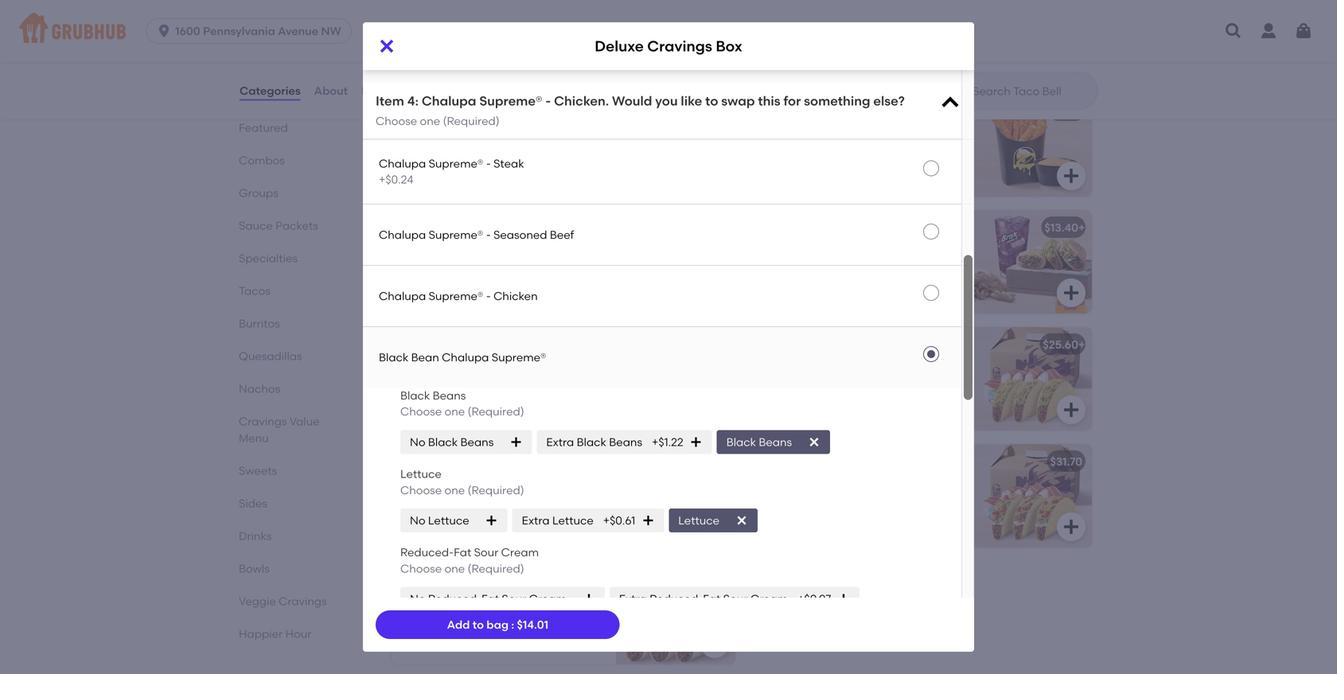 Task type: vqa. For each thing, say whether or not it's contained in the screenshot.
orange
no



Task type: locate. For each thing, give the bounding box(es) containing it.
pack up includes 12 soft tacos
[[487, 455, 515, 468]]

svg image down $26.82
[[705, 517, 724, 536]]

1 vertical spatial to
[[478, 142, 489, 156]]

black inside black beans choose one (required)
[[400, 389, 430, 402]]

2 horizontal spatial party
[[838, 455, 868, 468]]

veggie
[[239, 595, 276, 608]]

supreme for includes
[[401, 572, 450, 585]]

taco
[[401, 338, 428, 351], [844, 393, 870, 406], [426, 455, 452, 468], [809, 455, 836, 468], [880, 493, 906, 507], [477, 572, 504, 585]]

pack down "chicken"
[[533, 338, 561, 351]]

1 your from the top
[[758, 360, 781, 374]]

reduced-
[[400, 546, 454, 559], [428, 592, 482, 606], [650, 592, 703, 606]]

nacho
[[529, 126, 563, 140], [919, 142, 953, 156]]

choice inside your choice of 12 of the following tacos: crunchy or soft tacos, crunchy or soft taco supremes®.
[[784, 360, 820, 374]]

extra for extra reduced-fat sour cream
[[619, 592, 647, 606]]

- left "chicken"
[[486, 289, 491, 303]]

no down includes 12 soft tacos
[[410, 514, 425, 527]]

includes up no lettuce
[[401, 477, 446, 491]]

supreme® inside item 4: chalupa supreme® - chicken. would you like to swap this for something else? choose one (required)
[[479, 93, 542, 109]]

1 vertical spatial for
[[835, 159, 849, 172]]

supremes®. down supreme taco party pack
[[758, 510, 820, 523]]

0 vertical spatial extra
[[546, 435, 574, 449]]

0 vertical spatial to
[[705, 93, 718, 109]]

cravings
[[647, 37, 712, 55], [441, 224, 490, 237], [482, 338, 531, 351], [239, 415, 287, 428], [279, 595, 327, 608]]

0 vertical spatial the
[[863, 360, 880, 374]]

chalupa inside item 4: chalupa supreme® - chicken. would you like to swap this for something else? choose one (required)
[[422, 93, 476, 109]]

extra
[[546, 435, 574, 449], [522, 514, 550, 527], [619, 592, 647, 606]]

2 tacos: from the top
[[758, 493, 791, 507]]

nw
[[321, 24, 341, 38]]

choose down no lettuce
[[400, 562, 442, 575]]

chalupa right '4:'
[[422, 93, 476, 109]]

cheese inside golden, crisp nacho fries seasoned with bold mexican spices and nacho cheese sauce for dipping.
[[758, 159, 796, 172]]

12
[[836, 360, 847, 374], [449, 477, 459, 491], [836, 477, 847, 491], [449, 594, 459, 608]]

includes inside includes a chalupa supreme, a beefy 5-layer burrito, a crunchy taco, cinnamon twists, and a medium fountain drink.
[[758, 243, 803, 257]]

tacos: inside your choice of 12 of the following tacos: crunchy or soft tacos, crunchy or soft taco supremes®.
[[758, 376, 791, 390]]

0 horizontal spatial for
[[784, 93, 801, 109]]

1 vertical spatial supreme
[[401, 572, 450, 585]]

to right like
[[705, 93, 718, 109]]

party for 12
[[838, 455, 868, 468]]

12 up add
[[449, 594, 459, 608]]

reduced- for no
[[428, 592, 482, 606]]

taco & burrito cravings pack image
[[616, 327, 735, 430]]

dipping.
[[852, 159, 896, 172]]

0 horizontal spatial sauce
[[443, 142, 475, 156]]

taco inside your choice of 12 of the following tacos: crunchy or soft tacos, crunchy or soft taco supremes®.
[[844, 393, 870, 406]]

choose down item
[[376, 114, 417, 128]]

1 horizontal spatial party
[[507, 572, 536, 585]]

(required) inside black beans choose one (required)
[[468, 405, 524, 418]]

sides
[[239, 497, 267, 510]]

2 the from the top
[[863, 477, 880, 491]]

nacho inside golden, crisp nacho fries seasoned with bold mexican spices and nacho cheese sauce for dipping.
[[832, 126, 868, 140]]

choice
[[784, 360, 820, 374], [784, 477, 820, 491]]

one inside black beans choose one (required)
[[445, 405, 465, 418]]

1 horizontal spatial sour
[[502, 592, 526, 606]]

+$0.24
[[379, 173, 413, 186]]

choose up no black beans
[[400, 405, 442, 418]]

tacos: inside your choice of 12 of the following tacos: crunchy or soft taco supremes®.
[[758, 493, 791, 507]]

soft up the no reduced-fat sour cream
[[453, 572, 475, 585]]

for down mexican
[[835, 159, 849, 172]]

cravings down seller
[[441, 224, 490, 237]]

crunchy inside your choice of 12 of the following tacos: crunchy or soft taco supremes®.
[[793, 493, 839, 507]]

black inside button
[[379, 350, 409, 364]]

chalupa inside includes a chalupa supreme, a beefy 5-layer burrito, a crunchy taco, cinnamon twists, and a medium fountain drink.
[[816, 243, 863, 257]]

pennsylvania
[[203, 24, 275, 38]]

or for supremes®.
[[842, 493, 853, 507]]

0 horizontal spatial nacho
[[529, 126, 563, 140]]

box left beef
[[493, 224, 513, 237]]

0 vertical spatial sauce
[[443, 142, 475, 156]]

crunchy down supreme,
[[886, 259, 932, 273]]

1 horizontal spatial sauce
[[799, 159, 832, 172]]

2 horizontal spatial fat
[[703, 592, 721, 606]]

cream up supreme soft taco party pack
[[501, 546, 539, 559]]

0 vertical spatial supremes®.
[[873, 393, 935, 406]]

one inside reduced-fat sour cream choose one (required)
[[445, 562, 465, 575]]

cream inside reduced-fat sour cream choose one (required)
[[501, 546, 539, 559]]

crunchy up supreme taco party pack
[[793, 376, 839, 390]]

no up the soft taco party pack
[[410, 435, 425, 449]]

no down reduced-fat sour cream choose one (required)
[[410, 592, 425, 606]]

seasoned
[[898, 126, 950, 140]]

large nacho fries
[[401, 104, 501, 117]]

item
[[376, 93, 404, 109]]

1 vertical spatial deluxe cravings box
[[401, 224, 513, 237]]

and down seasoned
[[895, 142, 916, 156]]

to left "bag"
[[473, 618, 484, 631]]

1 vertical spatial no
[[410, 514, 425, 527]]

the inside your choice of 12 of the following tacos: crunchy or soft taco supremes®.
[[863, 477, 880, 491]]

and inside includes a chalupa supreme, a beefy 5-layer burrito, a crunchy taco, cinnamon twists, and a medium fountain drink.
[[887, 276, 908, 289]]

1 vertical spatial nacho
[[919, 142, 953, 156]]

2 vertical spatial no
[[410, 592, 425, 606]]

2 following from the top
[[883, 477, 931, 491]]

grilled cheese nacho fries - steak, spicy image
[[973, 0, 1092, 79]]

1 horizontal spatial supreme
[[758, 455, 807, 468]]

2 choice from the top
[[784, 477, 820, 491]]

sauce
[[443, 142, 475, 156], [799, 159, 832, 172]]

black bean chalupa supreme® button
[[363, 327, 974, 388]]

about button
[[313, 62, 349, 119]]

chalupa inside button
[[379, 289, 426, 303]]

for inside item 4: chalupa supreme® - chicken. would you like to swap this for something else? choose one (required)
[[784, 93, 801, 109]]

0 vertical spatial for
[[784, 93, 801, 109]]

0 horizontal spatial 4
[[449, 360, 455, 374]]

&
[[431, 338, 439, 351]]

drink.
[[853, 292, 883, 305]]

0 vertical spatial cheese
[[401, 142, 440, 156]]

to
[[705, 93, 718, 109], [478, 142, 489, 156], [473, 618, 484, 631]]

1 vertical spatial the
[[863, 477, 880, 491]]

+ for $25.60
[[1078, 338, 1085, 351]]

12 inside your choice of 12 of the following tacos: crunchy or soft taco supremes®.
[[836, 477, 847, 491]]

and down the taco & burrito cravings pack
[[541, 360, 562, 374]]

1 vertical spatial 5-
[[434, 376, 445, 390]]

choose up no lettuce
[[400, 483, 442, 497]]

layer
[[445, 376, 472, 390]]

0 horizontal spatial cheese
[[401, 142, 440, 156]]

5- up cinnamon
[[791, 259, 802, 273]]

or down supreme taco party pack
[[842, 493, 853, 507]]

golden, crisp nacho fries seasoned with bold mexican spices and nacho cheese sauce for dipping.
[[758, 126, 953, 172]]

supreme® for seasoned
[[429, 228, 483, 241]]

fries up crisp
[[797, 104, 823, 117]]

beans
[[433, 389, 466, 402], [460, 435, 494, 449], [609, 435, 642, 449], [759, 435, 792, 449]]

svg image up reviews
[[377, 37, 396, 56]]

the inside your choice of 12 of the following tacos: crunchy or soft tacos, crunchy or soft taco supremes®.
[[863, 360, 880, 374]]

soft down supreme taco party pack
[[856, 493, 877, 507]]

1 horizontal spatial 5-
[[791, 259, 802, 273]]

tacos inside "includes 4 crunchy tacos and 4 beefy 5-layer burritos"
[[506, 360, 538, 374]]

deluxe up would
[[595, 37, 644, 55]]

crunchy
[[886, 259, 932, 273], [458, 360, 504, 374], [793, 376, 839, 390], [758, 393, 804, 406], [793, 493, 839, 507]]

1 horizontal spatial cheese
[[758, 159, 796, 172]]

3 no from the top
[[410, 592, 425, 606]]

chalupa supreme® - seasoned beef button
[[363, 204, 974, 265]]

Search Taco Bell search field
[[971, 84, 1093, 99]]

main navigation navigation
[[0, 0, 1337, 62]]

0 horizontal spatial 5-
[[434, 376, 445, 390]]

1 horizontal spatial deluxe
[[595, 37, 644, 55]]

your down medium
[[758, 360, 781, 374]]

2 your from the top
[[758, 477, 781, 491]]

nacho inside golden, crisp nacho fries seasoned with bold mexican spices and nacho cheese sauce for dipping.
[[919, 142, 953, 156]]

beefy down the bean
[[401, 376, 431, 390]]

chalupa supreme® - steak +$0.24
[[379, 157, 524, 186]]

of
[[823, 360, 834, 374], [849, 360, 860, 374], [823, 477, 834, 491], [849, 477, 860, 491]]

black right +$1.22
[[726, 435, 756, 449]]

choice down supreme taco party pack
[[784, 477, 820, 491]]

soft
[[856, 376, 877, 390], [820, 393, 842, 406], [401, 455, 423, 468], [462, 477, 483, 491], [856, 493, 877, 507], [453, 572, 475, 585], [462, 594, 483, 608]]

cravings up "includes 4 crunchy tacos and 4 beefy 5-layer burritos"
[[482, 338, 531, 351]]

cravings value menu
[[239, 415, 320, 445]]

1 horizontal spatial nacho
[[919, 142, 953, 156]]

2 no from the top
[[410, 514, 425, 527]]

crunchy down supreme taco party pack
[[793, 493, 839, 507]]

sauce inside crispy nacho fries and nacho cheese sauce to dip.
[[443, 142, 475, 156]]

black up the soft taco party pack
[[428, 435, 458, 449]]

1 vertical spatial following
[[883, 477, 931, 491]]

supreme® for chicken
[[429, 289, 483, 303]]

choice for supremes®.
[[784, 477, 820, 491]]

to left dip.
[[478, 142, 489, 156]]

(required) down the soft taco party pack
[[468, 483, 524, 497]]

supreme® inside the chalupa supreme® - steak +$0.24
[[429, 157, 483, 170]]

includes inside "includes 4 crunchy tacos and 4 beefy 5-layer burritos"
[[401, 360, 446, 374]]

(required) up dip.
[[443, 114, 500, 128]]

cravings box image
[[973, 210, 1092, 313]]

0 vertical spatial or
[[842, 376, 853, 390]]

tacos: for crunchy
[[758, 376, 791, 390]]

supreme soft taco party pack image
[[616, 561, 735, 664]]

deluxe cravings box image
[[616, 210, 735, 313]]

0 horizontal spatial fat
[[454, 546, 471, 559]]

the down supreme taco party pack
[[863, 477, 880, 491]]

black beans
[[726, 435, 792, 449]]

svg image
[[1224, 21, 1243, 41], [1294, 21, 1313, 41], [156, 23, 172, 39], [939, 92, 961, 114], [1062, 283, 1081, 302], [1062, 400, 1081, 419], [690, 436, 703, 449], [808, 436, 821, 449], [837, 593, 850, 605]]

deluxe down best
[[401, 224, 438, 237]]

cream up $14.01
[[529, 592, 567, 606]]

0 horizontal spatial beefy
[[401, 376, 431, 390]]

or for crunchy
[[842, 376, 853, 390]]

(required) inside item 4: chalupa supreme® - chicken. would you like to swap this for something else? choose one (required)
[[443, 114, 500, 128]]

2 vertical spatial extra
[[619, 592, 647, 606]]

choice inside your choice of 12 of the following tacos: crunchy or soft taco supremes®.
[[784, 477, 820, 491]]

chicken.
[[554, 93, 609, 109]]

deluxe cravings box
[[595, 37, 742, 55], [401, 224, 513, 237]]

party up includes 12 soft tacos
[[455, 455, 484, 468]]

0 vertical spatial no
[[410, 435, 425, 449]]

1 no from the top
[[410, 435, 425, 449]]

burritos inside "includes 4 crunchy tacos and 4 beefy 5-layer burritos"
[[475, 376, 516, 390]]

item 4: chalupa supreme® - chicken. would you like to swap this for something else? choose one (required)
[[376, 93, 905, 128]]

party up supreme®.
[[507, 572, 536, 585]]

tacos: for supremes®.
[[758, 493, 791, 507]]

choice down medium
[[784, 360, 820, 374]]

svg image up swap
[[705, 49, 724, 68]]

search icon image
[[947, 81, 966, 100]]

supremes®. down tacos,
[[873, 393, 935, 406]]

sour up the :
[[502, 592, 526, 606]]

following inside your choice of 12 of the following tacos: crunchy or soft taco supremes®.
[[883, 477, 931, 491]]

- inside button
[[486, 289, 491, 303]]

1 vertical spatial extra
[[522, 514, 550, 527]]

includes up taco,
[[758, 243, 803, 257]]

chalupa up burrito,
[[816, 243, 863, 257]]

supreme® inside button
[[429, 289, 483, 303]]

0 vertical spatial choice
[[784, 360, 820, 374]]

1 horizontal spatial deluxe cravings box
[[595, 37, 742, 55]]

includes
[[758, 243, 803, 257], [401, 360, 446, 374], [401, 477, 446, 491], [401, 594, 446, 608]]

(required) inside "lettuce choose one (required)"
[[468, 483, 524, 497]]

your inside your choice of 12 of the following tacos: crunchy or soft taco supremes®.
[[758, 477, 781, 491]]

0 vertical spatial nacho
[[529, 126, 563, 140]]

- inside the chalupa supreme® - steak +$0.24
[[486, 157, 491, 170]]

0 horizontal spatial burritos
[[239, 317, 280, 330]]

fries up spices
[[871, 126, 896, 140]]

jalapeño
[[428, 31, 480, 44]]

your choice of 12 of the following tacos: crunchy or soft tacos, crunchy or soft taco supremes®.
[[758, 360, 935, 406]]

1 horizontal spatial 4
[[565, 360, 571, 374]]

1 vertical spatial supremes®.
[[758, 510, 820, 523]]

1 horizontal spatial fat
[[482, 592, 499, 606]]

- inside button
[[486, 228, 491, 241]]

packets
[[276, 219, 318, 232]]

or
[[842, 376, 853, 390], [806, 393, 817, 406], [842, 493, 853, 507]]

0 horizontal spatial sauce
[[239, 219, 273, 232]]

tacos up add to bag : $14.01
[[486, 594, 518, 608]]

2 horizontal spatial sour
[[723, 592, 748, 606]]

12 down fountain
[[836, 360, 847, 374]]

one inside "lettuce choose one (required)"
[[445, 483, 465, 497]]

supreme taco party pack image
[[973, 444, 1092, 547]]

nacho down seasoned
[[919, 142, 953, 156]]

1 horizontal spatial for
[[835, 159, 849, 172]]

1 following from the top
[[883, 360, 931, 374]]

and right twists,
[[887, 276, 908, 289]]

reviews button
[[361, 62, 407, 119]]

you
[[655, 93, 678, 109]]

extra for extra black beans
[[546, 435, 574, 449]]

1 vertical spatial burritos
[[475, 376, 516, 390]]

4
[[449, 360, 455, 374], [565, 360, 571, 374]]

black
[[379, 350, 409, 364], [400, 389, 430, 402], [428, 435, 458, 449], [577, 435, 606, 449], [726, 435, 756, 449]]

for right the this at the top right
[[784, 93, 801, 109]]

chalupa up layer in the bottom of the page
[[442, 350, 489, 364]]

1 vertical spatial choice
[[784, 477, 820, 491]]

1 horizontal spatial burritos
[[475, 376, 516, 390]]

svg image
[[377, 37, 396, 56], [705, 49, 724, 68], [1062, 49, 1081, 68], [1062, 166, 1081, 185], [510, 436, 522, 449], [485, 514, 498, 527], [642, 514, 654, 527], [735, 514, 748, 527], [705, 517, 724, 536], [1062, 517, 1081, 536], [583, 593, 595, 605], [705, 634, 724, 653]]

taco down supreme taco party pack
[[880, 493, 906, 507]]

0 vertical spatial your
[[758, 360, 781, 374]]

nachos
[[239, 382, 280, 396]]

5- down the bean
[[434, 376, 445, 390]]

soft taco party pack image
[[616, 444, 735, 547]]

supreme soft taco party pack
[[401, 572, 566, 585]]

1 vertical spatial sauce
[[799, 159, 832, 172]]

0 vertical spatial beefy
[[758, 259, 788, 273]]

nacho up mexican
[[832, 126, 868, 140]]

nacho down large nacho fries
[[438, 126, 474, 140]]

a
[[806, 243, 813, 257], [920, 243, 927, 257], [876, 259, 883, 273], [911, 276, 918, 289]]

taco & burrito cravings pack
[[401, 338, 561, 351]]

1 horizontal spatial beefy
[[758, 259, 788, 273]]

chalupa up the bean
[[379, 289, 426, 303]]

and
[[505, 126, 526, 140], [895, 142, 916, 156], [887, 276, 908, 289], [541, 360, 562, 374]]

bowls
[[239, 562, 270, 575]]

0 vertical spatial burritos
[[239, 317, 280, 330]]

sweets
[[239, 464, 277, 478]]

taco up your choice of 12 of the following tacos: crunchy or soft taco supremes®.
[[809, 455, 836, 468]]

no
[[410, 435, 425, 449], [410, 514, 425, 527], [410, 592, 425, 606]]

nacho down chicken.
[[529, 126, 563, 140]]

to inside item 4: chalupa supreme® - chicken. would you like to swap this for something else? choose one (required)
[[705, 93, 718, 109]]

sauce
[[483, 31, 517, 44], [239, 219, 273, 232]]

0 horizontal spatial supremes®.
[[758, 510, 820, 523]]

0 vertical spatial 5-
[[791, 259, 802, 273]]

burritos
[[239, 317, 280, 330], [475, 376, 516, 390]]

0 vertical spatial following
[[883, 360, 931, 374]]

0 horizontal spatial deluxe cravings box
[[401, 224, 513, 237]]

includes for includes 12 soft tacos supreme®.
[[401, 594, 446, 608]]

0 vertical spatial supreme
[[758, 455, 807, 468]]

- for chicken
[[486, 289, 491, 303]]

for inside golden, crisp nacho fries seasoned with bold mexican spices and nacho cheese sauce for dipping.
[[835, 159, 849, 172]]

soft left tacos,
[[856, 376, 877, 390]]

chalupa
[[422, 93, 476, 109], [379, 157, 426, 170], [379, 228, 426, 241], [816, 243, 863, 257], [379, 289, 426, 303], [442, 350, 489, 364]]

sauce down mexican
[[799, 159, 832, 172]]

cheese down the crispy
[[401, 142, 440, 156]]

choose inside reduced-fat sour cream choose one (required)
[[400, 562, 442, 575]]

extra black beans
[[546, 435, 642, 449]]

1 horizontal spatial box
[[716, 37, 742, 55]]

supremes®.
[[873, 393, 935, 406], [758, 510, 820, 523]]

4 up extra black beans
[[565, 360, 571, 374]]

beefy inside "includes 4 crunchy tacos and 4 beefy 5-layer burritos"
[[401, 376, 431, 390]]

reduced- for extra
[[650, 592, 703, 606]]

for
[[784, 93, 801, 109], [835, 159, 849, 172]]

5- inside "includes 4 crunchy tacos and 4 beefy 5-layer burritos"
[[434, 376, 445, 390]]

deluxe cravings box up the 'you'
[[595, 37, 742, 55]]

no for no lettuce
[[410, 514, 425, 527]]

0 vertical spatial tacos:
[[758, 376, 791, 390]]

+
[[722, 104, 729, 117], [1078, 104, 1085, 117], [1078, 221, 1085, 234], [1078, 338, 1085, 351]]

2 vertical spatial or
[[842, 493, 853, 507]]

deluxe cravings box down seller
[[401, 224, 513, 237]]

1 choice from the top
[[784, 360, 820, 374]]

1 horizontal spatial sauce
[[483, 31, 517, 44]]

1 vertical spatial beefy
[[401, 376, 431, 390]]

soft down supreme soft taco party pack
[[462, 594, 483, 608]]

taco inside your choice of 12 of the following tacos: crunchy or soft taco supremes®.
[[880, 493, 906, 507]]

1 tacos: from the top
[[758, 376, 791, 390]]

0 horizontal spatial deluxe
[[401, 224, 438, 237]]

1 vertical spatial tacos:
[[758, 493, 791, 507]]

lettuce down $26.82
[[678, 514, 720, 527]]

(required) inside reduced-fat sour cream choose one (required)
[[468, 562, 524, 575]]

black down the bean
[[400, 389, 430, 402]]

cravings up the menu
[[239, 415, 287, 428]]

taco party pack image
[[973, 327, 1092, 430]]

1 vertical spatial your
[[758, 477, 781, 491]]

your for your choice of 12 of the following tacos: crunchy or soft taco supremes®.
[[758, 477, 781, 491]]

supreme up add
[[401, 572, 450, 585]]

seasoned
[[494, 228, 547, 241]]

categories
[[240, 84, 301, 97]]

cream left +$0.97
[[750, 592, 788, 606]]

nacho inside crispy nacho fries and nacho cheese sauce to dip.
[[438, 126, 474, 140]]

svg image up the soft taco party pack
[[510, 436, 522, 449]]

beans down 'black bean chalupa supreme®'
[[433, 389, 466, 402]]

0 horizontal spatial box
[[493, 224, 513, 237]]

following inside your choice of 12 of the following tacos: crunchy or soft tacos, crunchy or soft taco supremes®.
[[883, 360, 931, 374]]

cinnamon
[[790, 276, 847, 289]]

or inside your choice of 12 of the following tacos: crunchy or soft taco supremes®.
[[842, 493, 853, 507]]

grilled cheese nacho fries - steak image
[[616, 0, 735, 79]]

includes for includes 4 crunchy tacos and 4 beefy 5-layer burritos
[[401, 360, 446, 374]]

supreme®
[[479, 93, 542, 109], [429, 157, 483, 170], [429, 228, 483, 241], [429, 289, 483, 303], [492, 350, 546, 364]]

1 horizontal spatial supremes®.
[[873, 393, 935, 406]]

0 horizontal spatial supreme
[[401, 572, 450, 585]]

burritos up quesadillas
[[239, 317, 280, 330]]

mexican
[[810, 142, 855, 156]]

0 horizontal spatial sour
[[474, 546, 498, 559]]

box up swap
[[716, 37, 742, 55]]

(required)
[[443, 114, 500, 128], [468, 405, 524, 418], [468, 483, 524, 497], [468, 562, 524, 575]]

1 the from the top
[[863, 360, 880, 374]]

and inside crispy nacho fries and nacho cheese sauce to dip.
[[505, 126, 526, 140]]

groups
[[239, 186, 278, 200]]

1 vertical spatial cheese
[[758, 159, 796, 172]]

1 vertical spatial box
[[493, 224, 513, 237]]

your inside your choice of 12 of the following tacos: crunchy or soft tacos, crunchy or soft taco supremes®.
[[758, 360, 781, 374]]

5- inside includes a chalupa supreme, a beefy 5-layer burrito, a crunchy taco, cinnamon twists, and a medium fountain drink.
[[791, 259, 802, 273]]

crispy nacho fries and nacho cheese sauce to dip.
[[401, 126, 563, 156]]

0 horizontal spatial party
[[455, 455, 484, 468]]

+$0.61
[[603, 514, 635, 527]]



Task type: describe. For each thing, give the bounding box(es) containing it.
burrito,
[[835, 259, 873, 273]]

supreme® for steak
[[429, 157, 483, 170]]

sauce inside golden, crisp nacho fries seasoned with bold mexican spices and nacho cheese sauce for dipping.
[[799, 159, 832, 172]]

nacho inside crispy nacho fries and nacho cheese sauce to dip.
[[529, 126, 563, 140]]

party for tacos
[[455, 455, 484, 468]]

cheese inside crispy nacho fries and nacho cheese sauce to dip.
[[401, 142, 440, 156]]

crisp
[[803, 126, 829, 140]]

soft inside your choice of 12 of the following tacos: crunchy or soft taco supremes®.
[[856, 493, 877, 507]]

best seller
[[411, 204, 459, 216]]

chalupa supreme® - chicken
[[379, 289, 538, 303]]

1600 pennsylvania avenue nw button
[[146, 18, 358, 44]]

choose inside item 4: chalupa supreme® - chicken. would you like to swap this for something else? choose one (required)
[[376, 114, 417, 128]]

supreme® right burrito
[[492, 350, 546, 364]]

large
[[401, 104, 433, 117]]

hour
[[285, 627, 312, 641]]

soft taco party pack
[[401, 455, 515, 468]]

2 vertical spatial to
[[473, 618, 484, 631]]

beans inside black beans choose one (required)
[[433, 389, 466, 402]]

supreme,
[[865, 243, 917, 257]]

0 vertical spatial deluxe
[[595, 37, 644, 55]]

includes for includes a chalupa supreme, a beefy 5-layer burrito, a crunchy taco, cinnamon twists, and a medium fountain drink.
[[758, 243, 803, 257]]

cravings inside cravings value menu
[[239, 415, 287, 428]]

fountain
[[805, 292, 850, 305]]

following for taco
[[883, 477, 931, 491]]

burrito
[[442, 338, 479, 351]]

svg image up search taco bell search field
[[1062, 49, 1081, 68]]

sour for extra
[[723, 592, 748, 606]]

black for black beans choose one (required)
[[400, 389, 430, 402]]

+$0.97
[[798, 592, 831, 606]]

supreme®.
[[520, 594, 577, 608]]

black bean chalupa supreme®
[[379, 350, 546, 364]]

soft down the soft taco party pack
[[462, 477, 483, 491]]

to inside crispy nacho fries and nacho cheese sauce to dip.
[[478, 142, 489, 156]]

supremes®. inside your choice of 12 of the following tacos: crunchy or soft taco supremes®.
[[758, 510, 820, 523]]

includes for includes 12 soft tacos
[[401, 477, 446, 491]]

svg image right soft taco party pack image
[[735, 514, 748, 527]]

- for steak
[[486, 157, 491, 170]]

12 down the soft taco party pack
[[449, 477, 459, 491]]

$13.40 +
[[1045, 221, 1085, 234]]

tacos,
[[880, 376, 914, 390]]

fat inside reduced-fat sour cream choose one (required)
[[454, 546, 471, 559]]

$25.60
[[1043, 338, 1078, 351]]

:
[[511, 618, 514, 631]]

layer
[[802, 259, 832, 273]]

svg image up reduced-fat sour cream choose one (required)
[[485, 514, 498, 527]]

taco down no black beans
[[426, 455, 452, 468]]

taco left &
[[401, 338, 428, 351]]

lettuce inside "lettuce choose one (required)"
[[400, 467, 442, 481]]

crunchy inside includes a chalupa supreme, a beefy 5-layer burrito, a crunchy taco, cinnamon twists, and a medium fountain drink.
[[886, 259, 932, 273]]

choose inside black beans choose one (required)
[[400, 405, 442, 418]]

crunchy inside "includes 4 crunchy tacos and 4 beefy 5-layer burritos"
[[458, 360, 504, 374]]

soft down no black beans
[[401, 455, 423, 468]]

svg image up $13.40 +
[[1062, 166, 1081, 185]]

choose inside "lettuce choose one (required)"
[[400, 483, 442, 497]]

nacho right 'large'
[[436, 104, 472, 117]]

$5.23
[[693, 104, 722, 117]]

+$1.22
[[652, 435, 683, 449]]

fat for extra
[[703, 592, 721, 606]]

extra for extra lettuce
[[522, 514, 550, 527]]

tacos for soft taco party pack
[[486, 477, 518, 491]]

fat for no
[[482, 592, 499, 606]]

svg image right +$0.61
[[642, 514, 654, 527]]

pack up supreme®.
[[539, 572, 566, 585]]

swap
[[721, 93, 755, 109]]

lettuce left +$0.61
[[552, 514, 594, 527]]

no for no black beans
[[410, 435, 425, 449]]

1 vertical spatial or
[[806, 393, 817, 406]]

beef
[[550, 228, 574, 241]]

beans up supreme taco party pack
[[759, 435, 792, 449]]

crispy
[[401, 126, 435, 140]]

golden,
[[758, 126, 800, 140]]

pack up your choice of 12 of the following tacos: crunchy or soft taco supremes®.
[[870, 455, 898, 468]]

svg image inside 1600 pennsylvania avenue nw button
[[156, 23, 172, 39]]

taco up the no reduced-fat sour cream
[[477, 572, 504, 585]]

sour inside reduced-fat sour cream choose one (required)
[[474, 546, 498, 559]]

1600 pennsylvania avenue nw
[[175, 24, 341, 38]]

one inside item 4: chalupa supreme® - chicken. would you like to swap this for something else? choose one (required)
[[420, 114, 440, 128]]

$26.82
[[691, 455, 726, 468]]

1 vertical spatial sauce
[[239, 219, 273, 232]]

cream for extra reduced-fat sour cream
[[750, 592, 788, 606]]

- inside item 4: chalupa supreme® - chicken. would you like to swap this for something else? choose one (required)
[[546, 93, 551, 109]]

happier
[[239, 627, 283, 641]]

black left +$1.22
[[577, 435, 606, 449]]

+ for $4.01
[[1078, 104, 1085, 117]]

twists,
[[849, 276, 884, 289]]

seller
[[433, 204, 459, 216]]

dip.
[[492, 142, 512, 156]]

your choice of 12 of the following tacos: crunchy or soft taco supremes®.
[[758, 477, 931, 523]]

veggie cravings
[[239, 595, 327, 608]]

svg image right supreme®.
[[583, 593, 595, 605]]

something
[[804, 93, 870, 109]]

includes 4 crunchy tacos and 4 beefy 5-layer burritos
[[401, 360, 571, 390]]

includes 12 soft tacos
[[401, 477, 518, 491]]

following for tacos,
[[883, 360, 931, 374]]

value
[[289, 415, 320, 428]]

1 4 from the left
[[449, 360, 455, 374]]

black for black beans
[[726, 435, 756, 449]]

sauce packets
[[239, 219, 318, 232]]

medium
[[758, 292, 803, 305]]

black for black bean chalupa supreme®
[[379, 350, 409, 364]]

chalupa supreme® - seasoned beef
[[379, 228, 574, 241]]

fries inside golden, crisp nacho fries seasoned with bold mexican spices and nacho cheese sauce for dipping.
[[871, 126, 896, 140]]

black beans choose one (required)
[[400, 389, 524, 418]]

supreme for your
[[758, 455, 807, 468]]

fries up crispy nacho fries and nacho cheese sauce to dip.
[[475, 104, 501, 117]]

no for no reduced-fat sour cream
[[410, 592, 425, 606]]

chalupa inside the chalupa supreme® - steak +$0.24
[[379, 157, 426, 170]]

with
[[758, 142, 780, 156]]

the for taco
[[863, 477, 880, 491]]

beefy inside includes a chalupa supreme, a beefy 5-layer burrito, a crunchy taco, cinnamon twists, and a medium fountain drink.
[[758, 259, 788, 273]]

crunchy up the black beans
[[758, 393, 804, 406]]

includes a chalupa supreme, a beefy 5-layer burrito, a crunchy taco, cinnamon twists, and a medium fountain drink.
[[758, 243, 932, 305]]

$31.70
[[1050, 455, 1082, 468]]

beans left +$1.22
[[609, 435, 642, 449]]

tacos down specialties
[[239, 284, 270, 298]]

$5.23 +
[[693, 104, 729, 117]]

reviews
[[361, 84, 406, 97]]

like
[[681, 93, 702, 109]]

and inside golden, crisp nacho fries seasoned with bold mexican spices and nacho cheese sauce for dipping.
[[895, 142, 916, 156]]

$25.60 +
[[1043, 338, 1085, 351]]

tacos for taco & burrito cravings pack
[[506, 360, 538, 374]]

categories button
[[239, 62, 301, 119]]

your for your choice of 12 of the following tacos: crunchy or soft tacos, crunchy or soft taco supremes®.
[[758, 360, 781, 374]]

2 4 from the left
[[565, 360, 571, 374]]

steak
[[494, 157, 524, 170]]

tacos for supreme soft taco party pack
[[486, 594, 518, 608]]

avenue
[[278, 24, 318, 38]]

supreme taco party pack
[[758, 455, 898, 468]]

drinks
[[239, 529, 272, 543]]

$4.01 +
[[1051, 104, 1085, 117]]

cravings up the "hour"
[[279, 595, 327, 608]]

sour for no
[[502, 592, 526, 606]]

soft up supreme taco party pack
[[820, 393, 842, 406]]

nacho fries
[[758, 104, 823, 117]]

specialties
[[239, 252, 298, 265]]

1 vertical spatial deluxe
[[401, 224, 438, 237]]

add
[[447, 618, 470, 631]]

beans up the soft taco party pack
[[460, 435, 494, 449]]

+ for $13.40
[[1078, 221, 1085, 234]]

- for seasoned
[[486, 228, 491, 241]]

nacho fries image
[[973, 93, 1092, 196]]

cravings up like
[[647, 37, 712, 55]]

fries inside crispy nacho fries and nacho cheese sauce to dip.
[[477, 126, 502, 140]]

no lettuce
[[410, 514, 469, 527]]

$4.01
[[1051, 104, 1078, 117]]

includes 12 soft tacos supreme®.
[[401, 594, 577, 608]]

extra reduced-fat sour cream
[[619, 592, 788, 606]]

svg image down extra reduced-fat sour cream
[[705, 634, 724, 653]]

happier hour
[[239, 627, 312, 641]]

cream for no reduced-fat sour cream
[[529, 592, 567, 606]]

and inside "includes 4 crunchy tacos and 4 beefy 5-layer burritos"
[[541, 360, 562, 374]]

0 vertical spatial sauce
[[483, 31, 517, 44]]

12 inside your choice of 12 of the following tacos: crunchy or soft tacos, crunchy or soft taco supremes®.
[[836, 360, 847, 374]]

4:
[[407, 93, 419, 109]]

bold
[[783, 142, 807, 156]]

supremes®. inside your choice of 12 of the following tacos: crunchy or soft tacos, crunchy or soft taco supremes®.
[[873, 393, 935, 406]]

large nacho fries image
[[616, 93, 735, 196]]

choice for crunchy
[[784, 360, 820, 374]]

+ for $5.23
[[722, 104, 729, 117]]

chalupa down best
[[379, 228, 426, 241]]

this
[[758, 93, 781, 109]]

reduced- inside reduced-fat sour cream choose one (required)
[[400, 546, 454, 559]]

spices
[[858, 142, 892, 156]]

$14.01
[[517, 618, 548, 631]]

svg image down $31.70
[[1062, 517, 1081, 536]]

nacho up golden,
[[758, 104, 794, 117]]

0 vertical spatial box
[[716, 37, 742, 55]]

best
[[411, 204, 431, 216]]

0 vertical spatial deluxe cravings box
[[595, 37, 742, 55]]

lettuce down includes 12 soft tacos
[[428, 514, 469, 527]]

lettuce choose one (required)
[[400, 467, 524, 497]]

the for tacos,
[[863, 360, 880, 374]]

$13.40
[[1045, 221, 1078, 234]]

reduced-fat sour cream choose one (required)
[[400, 546, 539, 575]]

quesadillas
[[239, 349, 302, 363]]

no reduced-fat sour cream
[[410, 592, 567, 606]]



